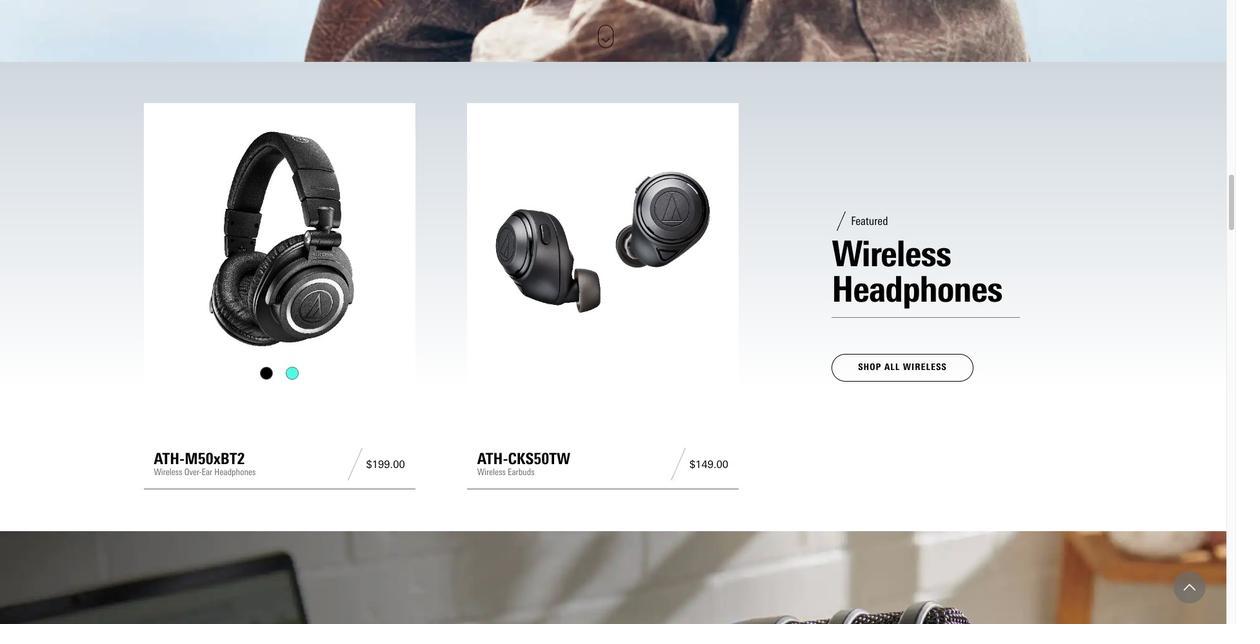 Task type: locate. For each thing, give the bounding box(es) containing it.
ath-m50xbt2 wireless over-ear headphones image
[[154, 113, 405, 365]]

0 horizontal spatial ath-
[[154, 450, 185, 469]]

wireless for cks50tw
[[478, 467, 506, 478]]

headphones
[[832, 268, 1003, 311], [215, 467, 256, 478]]

wireless inside button
[[904, 362, 948, 373]]

ath- inside ath-cks50tw wireless earbuds
[[478, 450, 508, 469]]

wireless inside ath-cks50tw wireless earbuds
[[478, 467, 506, 478]]

divider line image
[[344, 449, 366, 481], [667, 449, 690, 481]]

all
[[885, 362, 901, 373]]

shop all wireless link
[[832, 355, 974, 382]]

2 divider line image from the left
[[667, 449, 690, 481]]

dancer yurinasia listening to ath-cks50tw wireless earbuds image
[[0, 0, 1227, 62]]

1 horizontal spatial headphones
[[832, 268, 1003, 311]]

1 horizontal spatial ath-
[[478, 450, 508, 469]]

shop all wireless button
[[832, 355, 974, 382]]

ath- inside ath-m50xbt2 wireless over-ear headphones
[[154, 450, 185, 469]]

0 horizontal spatial headphones
[[215, 467, 256, 478]]

1 vertical spatial headphones
[[215, 467, 256, 478]]

0 horizontal spatial divider line image
[[344, 449, 366, 481]]

2 ath- from the left
[[478, 450, 508, 469]]

cks50tw
[[508, 450, 571, 469]]

wireless inside ath-m50xbt2 wireless over-ear headphones
[[154, 467, 182, 478]]

wireless for all
[[904, 362, 948, 373]]

wireless down featured
[[832, 233, 952, 276]]

wireless headphones
[[832, 233, 1003, 311]]

0 vertical spatial headphones
[[832, 268, 1003, 311]]

ath-
[[154, 450, 185, 469], [478, 450, 508, 469]]

wireless left earbuds
[[478, 467, 506, 478]]

earbuds
[[508, 467, 535, 478]]

1 divider line image from the left
[[344, 449, 366, 481]]

ath-m50xbt2 wireless over-ear headphones
[[154, 450, 256, 478]]

wireless right all
[[904, 362, 948, 373]]

1 horizontal spatial divider line image
[[667, 449, 690, 481]]

wireless inside wireless headphones
[[832, 233, 952, 276]]

ath- for cks50tw
[[478, 450, 508, 469]]

wireless
[[832, 233, 952, 276], [904, 362, 948, 373], [154, 467, 182, 478], [478, 467, 506, 478]]

option group
[[154, 367, 405, 380]]

over-
[[184, 467, 202, 478]]

wireless left the over-
[[154, 467, 182, 478]]

1 ath- from the left
[[154, 450, 185, 469]]

shop all wireless
[[859, 362, 948, 373]]



Task type: vqa. For each thing, say whether or not it's contained in the screenshot.
topmost Headphones
yes



Task type: describe. For each thing, give the bounding box(es) containing it.
divider line image for ath-cks50tw
[[667, 449, 690, 481]]

divider line image for ath-m50xbt2
[[344, 449, 366, 481]]

ath cks50tw image
[[478, 113, 729, 365]]

arrow up image
[[1185, 582, 1196, 594]]

shop
[[859, 362, 882, 373]]

m50xbt2
[[185, 450, 245, 469]]

ath- for m50xbt2
[[154, 450, 185, 469]]

wireless for m50xbt2
[[154, 467, 182, 478]]

ear
[[202, 467, 213, 478]]

at2040usb hypercardioid dynamic usb microphone image
[[0, 532, 1227, 625]]

$149.00
[[690, 459, 729, 471]]

headphones inside ath-m50xbt2 wireless over-ear headphones
[[215, 467, 256, 478]]

$199.00
[[366, 459, 405, 471]]

ath-cks50tw wireless earbuds
[[478, 450, 571, 478]]

featured
[[852, 214, 889, 229]]



